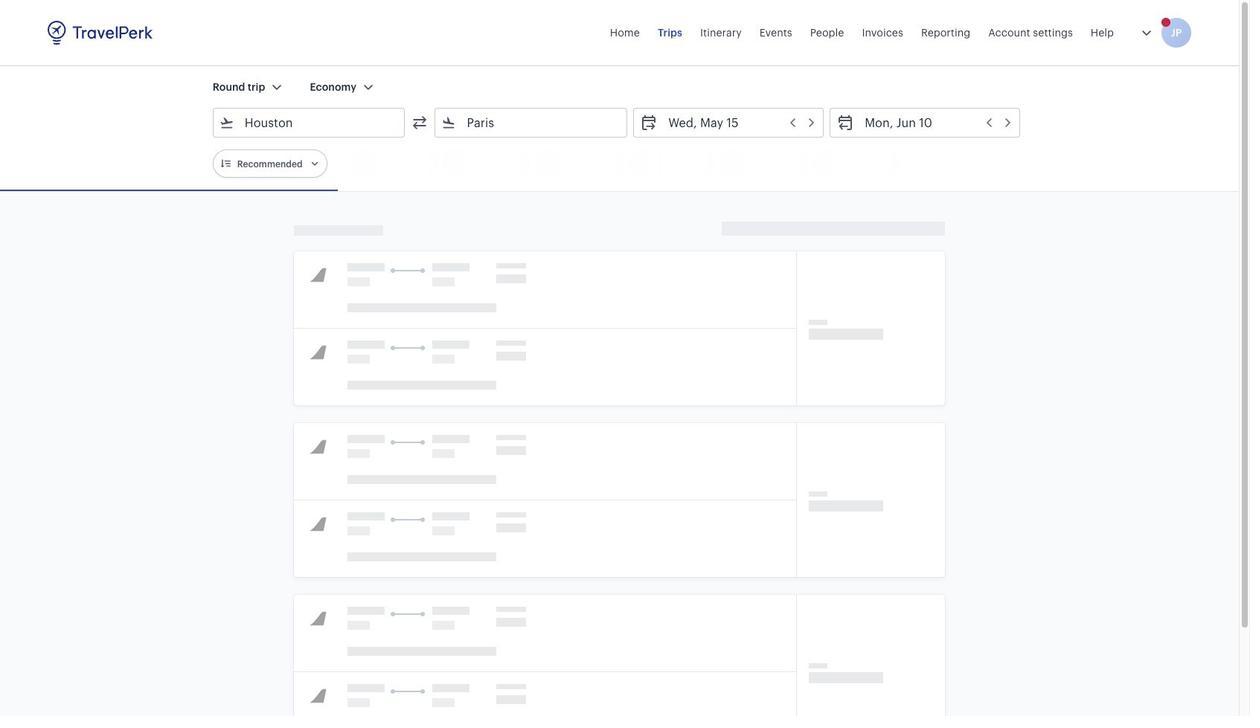 Task type: vqa. For each thing, say whether or not it's contained in the screenshot.
Depart field
yes



Task type: describe. For each thing, give the bounding box(es) containing it.
To search field
[[457, 111, 607, 135]]

Return field
[[854, 111, 1014, 135]]

From search field
[[234, 111, 385, 135]]



Task type: locate. For each thing, give the bounding box(es) containing it.
Depart field
[[658, 111, 817, 135]]



